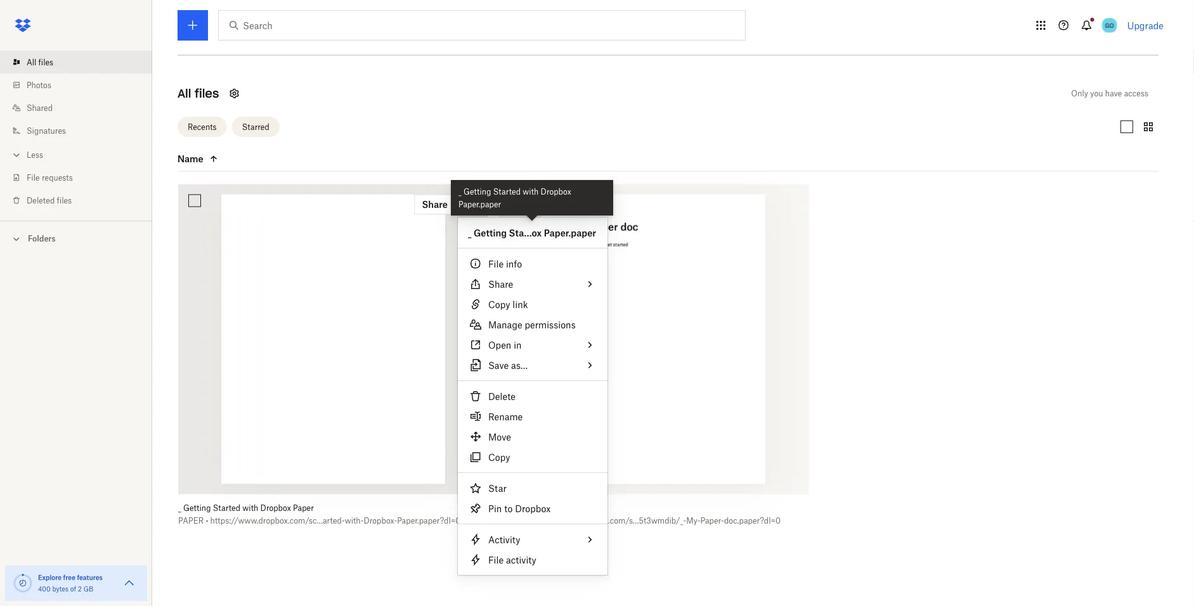 Task type: locate. For each thing, give the bounding box(es) containing it.
1 vertical spatial copy
[[489, 452, 510, 463]]

recents
[[188, 122, 217, 132]]

1 vertical spatial files
[[195, 87, 219, 101]]

_ inside _ my paper doc paper • https://www.dropbox.com/s…5t3wmdib/_-my-paper-doc.paper?dl=0
[[499, 504, 502, 514]]

files up photos
[[38, 57, 53, 67]]

upgrade
[[1128, 20, 1164, 31]]

2 vertical spatial getting
[[183, 504, 211, 514]]

• inside _ getting started with dropbox paper paper • https://www.dropbox.com/sc…arted-with-dropbox-paper.paper?dl=0
[[206, 517, 208, 526]]

0 horizontal spatial paper
[[178, 517, 204, 526]]

1 paper from the left
[[293, 504, 314, 514]]

_ my paper doc paper • https://www.dropbox.com/s…5t3wmdib/_-my-paper-doc.paper?dl=0
[[499, 504, 781, 526]]

2 horizontal spatial files
[[195, 87, 219, 101]]

2 paper from the left
[[517, 504, 538, 514]]

_ for _ getting sta…ox paper.paper
[[468, 227, 472, 238]]

•
[[206, 517, 208, 526], [526, 517, 529, 526]]

dropbox up https://www.dropbox.com/sc…arted-
[[261, 504, 291, 514]]

pin to dropbox menu item
[[458, 499, 608, 519]]

all files up 'recents' button
[[178, 87, 219, 101]]

copy link menu item
[[458, 294, 608, 315]]

1 • from the left
[[206, 517, 208, 526]]

you
[[1091, 89, 1104, 99]]

paper
[[178, 517, 204, 526], [499, 517, 524, 526]]

file left info
[[489, 259, 504, 269]]

with up https://www.dropbox.com/sc…arted-
[[243, 504, 258, 514]]

1 vertical spatial started
[[213, 504, 241, 514]]

dropbox down the "star" menu item
[[515, 503, 551, 514]]

paper.paper inside '_ getting started with dropbox paper.paper'
[[459, 200, 501, 209]]

0 vertical spatial paper.paper
[[459, 200, 501, 209]]

2 vertical spatial file
[[489, 555, 504, 566]]

2 copy from the top
[[489, 452, 510, 463]]

paper right my
[[517, 504, 538, 514]]

2 paper from the left
[[499, 517, 524, 526]]

started inside _ getting started with dropbox paper paper • https://www.dropbox.com/sc…arted-with-dropbox-paper.paper?dl=0
[[213, 504, 241, 514]]

0 horizontal spatial all files
[[27, 57, 53, 67]]

with inside '_ getting started with dropbox paper.paper'
[[523, 187, 539, 196]]

activity
[[489, 535, 521, 545]]

doc.paper?dl=0
[[725, 517, 781, 526]]

_ my paper doc button
[[499, 504, 781, 514]]

save as… menu item
[[458, 355, 608, 376]]

list containing all files
[[0, 43, 152, 221]]

_
[[459, 187, 462, 196], [468, 227, 472, 238], [178, 504, 181, 514], [499, 504, 502, 514]]

paper inside _ getting started with dropbox paper paper • https://www.dropbox.com/sc…arted-with-dropbox-paper.paper?dl=0
[[178, 517, 204, 526]]

name
[[178, 154, 204, 165]]

• inside _ my paper doc paper • https://www.dropbox.com/s…5t3wmdib/_-my-paper-doc.paper?dl=0
[[526, 517, 529, 526]]

0 vertical spatial started
[[493, 187, 521, 196]]

open in
[[489, 340, 522, 351]]

copy for copy
[[489, 452, 510, 463]]

name button
[[178, 152, 284, 167]]

1 horizontal spatial paper
[[499, 517, 524, 526]]

1 horizontal spatial paper
[[517, 504, 538, 514]]

requests
[[42, 173, 73, 182]]

star
[[489, 483, 507, 494]]

file activity menu item
[[458, 550, 608, 570]]

file for file activity
[[489, 555, 504, 566]]

dropbox inside '_ getting started with dropbox paper.paper'
[[541, 187, 572, 196]]

file info menu item
[[458, 254, 608, 274]]

manage
[[489, 319, 523, 330]]

file, _ my paper doc.paper row
[[499, 185, 809, 536]]

link
[[513, 299, 528, 310]]

0 vertical spatial all
[[27, 57, 36, 67]]

0 vertical spatial with
[[523, 187, 539, 196]]

1 vertical spatial file
[[489, 259, 504, 269]]

file, _ getting started with dropbox paper.paper row
[[178, 185, 489, 536]]

400
[[38, 585, 51, 593]]

info
[[506, 259, 522, 269]]

file for file info
[[489, 259, 504, 269]]

with for paper
[[243, 504, 258, 514]]

free
[[63, 574, 75, 582]]

in
[[514, 340, 522, 351]]

paper
[[293, 504, 314, 514], [517, 504, 538, 514]]

files for all files 'link'
[[38, 57, 53, 67]]

photos link
[[10, 74, 152, 96]]

files up recents
[[195, 87, 219, 101]]

getting
[[464, 187, 491, 196], [474, 227, 507, 238], [183, 504, 211, 514]]

0 vertical spatial file
[[27, 173, 40, 182]]

started inside '_ getting started with dropbox paper.paper'
[[493, 187, 521, 196]]

with
[[523, 187, 539, 196], [243, 504, 258, 514]]

as…
[[511, 360, 528, 371]]

_ inside '_ getting started with dropbox paper.paper'
[[459, 187, 462, 196]]

getting inside _ getting started with dropbox paper paper • https://www.dropbox.com/sc…arted-with-dropbox-paper.paper?dl=0
[[183, 504, 211, 514]]

all up 'recents' button
[[178, 87, 191, 101]]

of
[[70, 585, 76, 593]]

0 horizontal spatial all
[[27, 57, 36, 67]]

0 vertical spatial all files
[[27, 57, 53, 67]]

_ getting started with dropbox paper button
[[178, 504, 461, 514]]

0 horizontal spatial started
[[213, 504, 241, 514]]

features
[[77, 574, 103, 582]]

1 paper from the left
[[178, 517, 204, 526]]

1 vertical spatial all
[[178, 87, 191, 101]]

0 horizontal spatial paper.paper
[[459, 200, 501, 209]]

upgrade link
[[1128, 20, 1164, 31]]

getting for _ getting started with dropbox paper.paper
[[464, 187, 491, 196]]

files
[[38, 57, 53, 67], [195, 87, 219, 101], [57, 196, 72, 205]]

less image
[[10, 149, 23, 161]]

0 horizontal spatial with
[[243, 504, 258, 514]]

list
[[0, 43, 152, 221]]

copy
[[489, 299, 510, 310], [489, 452, 510, 463]]

1 horizontal spatial files
[[57, 196, 72, 205]]

_ inside _ getting started with dropbox paper paper • https://www.dropbox.com/sc…arted-with-dropbox-paper.paper?dl=0
[[178, 504, 181, 514]]

share menu item
[[458, 274, 608, 294]]

dropbox inside _ getting started with dropbox paper paper • https://www.dropbox.com/sc…arted-with-dropbox-paper.paper?dl=0
[[261, 504, 291, 514]]

_ getting started with dropbox paper.paper
[[459, 187, 572, 209]]

with inside _ getting started with dropbox paper paper • https://www.dropbox.com/sc…arted-with-dropbox-paper.paper?dl=0
[[243, 504, 258, 514]]

started
[[493, 187, 521, 196], [213, 504, 241, 514]]

file
[[27, 173, 40, 182], [489, 259, 504, 269], [489, 555, 504, 566]]

1 horizontal spatial paper.paper
[[544, 227, 596, 238]]

copy down the move
[[489, 452, 510, 463]]

all files up photos
[[27, 57, 53, 67]]

1 vertical spatial all files
[[178, 87, 219, 101]]

0 vertical spatial files
[[38, 57, 53, 67]]

paper.paper
[[459, 200, 501, 209], [544, 227, 596, 238]]

1 vertical spatial getting
[[474, 227, 507, 238]]

0 horizontal spatial paper
[[293, 504, 314, 514]]

files for deleted files link on the top left of the page
[[57, 196, 72, 205]]

file inside menu item
[[489, 555, 504, 566]]

2 vertical spatial files
[[57, 196, 72, 205]]

file down 'less'
[[27, 173, 40, 182]]

all inside 'link'
[[27, 57, 36, 67]]

all files
[[27, 57, 53, 67], [178, 87, 219, 101]]

dropbox inside 'menu item'
[[515, 503, 551, 514]]

have
[[1106, 89, 1123, 99]]

shared link
[[10, 96, 152, 119]]

paper-
[[701, 517, 725, 526]]

all
[[27, 57, 36, 67], [178, 87, 191, 101]]

started for paper.paper
[[493, 187, 521, 196]]

with up _ getting sta…ox paper.paper
[[523, 187, 539, 196]]

to
[[505, 503, 513, 514]]

started for paper
[[213, 504, 241, 514]]

explore
[[38, 574, 62, 582]]

deleted files
[[27, 196, 72, 205]]

copy menu item
[[458, 447, 608, 468]]

started up sta…ox
[[493, 187, 521, 196]]

shared
[[27, 103, 53, 113]]

getting for _ getting sta…ox paper.paper
[[474, 227, 507, 238]]

copy down the share
[[489, 299, 510, 310]]

1 horizontal spatial started
[[493, 187, 521, 196]]

signatures
[[27, 126, 66, 135]]

manage permissions menu item
[[458, 315, 608, 335]]

0 vertical spatial getting
[[464, 187, 491, 196]]

paper.paper up _ getting sta…ox paper.paper
[[459, 200, 501, 209]]

gb
[[84, 585, 93, 593]]

started up https://www.dropbox.com/sc…arted-
[[213, 504, 241, 514]]

_ getting sta…ox paper.paper
[[468, 227, 596, 238]]

https://www.dropbox.com/s…5t3wmdib/_-
[[531, 517, 687, 526]]

file for file requests
[[27, 173, 40, 182]]

files right "deleted"
[[57, 196, 72, 205]]

copy for copy link
[[489, 299, 510, 310]]

star menu item
[[458, 478, 608, 499]]

my-
[[687, 517, 701, 526]]

1 horizontal spatial all
[[178, 87, 191, 101]]

1 horizontal spatial with
[[523, 187, 539, 196]]

less
[[27, 150, 43, 160]]

file inside list
[[27, 173, 40, 182]]

getting inside '_ getting started with dropbox paper.paper'
[[464, 187, 491, 196]]

files inside 'link'
[[38, 57, 53, 67]]

1 copy from the top
[[489, 299, 510, 310]]

1 horizontal spatial •
[[526, 517, 529, 526]]

1 vertical spatial with
[[243, 504, 258, 514]]

paper.paper?dl=0
[[397, 517, 461, 526]]

explore free features 400 bytes of 2 gb
[[38, 574, 103, 593]]

paper inside _ my paper doc paper • https://www.dropbox.com/s…5t3wmdib/_-my-paper-doc.paper?dl=0
[[517, 504, 538, 514]]

file down activity
[[489, 555, 504, 566]]

dropbox up _ getting sta…ox paper.paper
[[541, 187, 572, 196]]

paper.paper right sta…ox
[[544, 227, 596, 238]]

2 • from the left
[[526, 517, 529, 526]]

paper up https://www.dropbox.com/sc…arted-
[[293, 504, 314, 514]]

pin
[[489, 503, 502, 514]]

deleted files link
[[10, 189, 152, 212]]

0 horizontal spatial •
[[206, 517, 208, 526]]

dropbox
[[541, 187, 572, 196], [515, 503, 551, 514], [261, 504, 291, 514]]

file activity
[[489, 555, 537, 566]]

file inside menu item
[[489, 259, 504, 269]]

move
[[489, 432, 511, 443]]

all up photos
[[27, 57, 36, 67]]

0 horizontal spatial files
[[38, 57, 53, 67]]

file requests
[[27, 173, 73, 182]]

0 vertical spatial copy
[[489, 299, 510, 310]]

only
[[1072, 89, 1089, 99]]

_ for _ my paper doc paper • https://www.dropbox.com/s…5t3wmdib/_-my-paper-doc.paper?dl=0
[[499, 504, 502, 514]]



Task type: vqa. For each thing, say whether or not it's contained in the screenshot.
the leftmost Paper.paper
yes



Task type: describe. For each thing, give the bounding box(es) containing it.
file requests link
[[10, 166, 152, 189]]

dropbox for _ getting started with dropbox paper paper • https://www.dropbox.com/sc…arted-with-dropbox-paper.paper?dl=0
[[261, 504, 291, 514]]

quota usage element
[[13, 574, 33, 594]]

1 horizontal spatial all files
[[178, 87, 219, 101]]

move menu item
[[458, 427, 608, 447]]

open
[[489, 340, 512, 351]]

file info
[[489, 259, 522, 269]]

all files link
[[10, 51, 152, 74]]

save as…
[[489, 360, 528, 371]]

access
[[1125, 89, 1149, 99]]

https://www.dropbox.com/sc…arted-
[[210, 517, 345, 526]]

1 vertical spatial paper.paper
[[544, 227, 596, 238]]

my
[[504, 504, 515, 514]]

copy link
[[489, 299, 528, 310]]

activity
[[506, 555, 537, 566]]

2
[[78, 585, 82, 593]]

recents button
[[178, 117, 227, 137]]

paper inside _ getting started with dropbox paper paper • https://www.dropbox.com/sc…arted-with-dropbox-paper.paper?dl=0
[[293, 504, 314, 514]]

deleted
[[27, 196, 55, 205]]

delete menu item
[[458, 386, 608, 407]]

dropbox-
[[364, 517, 397, 526]]

_ for _ getting started with dropbox paper.paper
[[459, 187, 462, 196]]

rename menu item
[[458, 407, 608, 427]]

permissions
[[525, 319, 576, 330]]

sta…ox
[[509, 227, 542, 238]]

rename
[[489, 411, 523, 422]]

photos
[[27, 80, 51, 90]]

folders
[[28, 234, 56, 244]]

all files list item
[[0, 51, 152, 74]]

open in menu item
[[458, 335, 608, 355]]

with-
[[345, 517, 364, 526]]

_ for _ getting started with dropbox paper paper • https://www.dropbox.com/sc…arted-with-dropbox-paper.paper?dl=0
[[178, 504, 181, 514]]

manage permissions
[[489, 319, 576, 330]]

starred
[[242, 122, 270, 132]]

activity menu item
[[458, 530, 608, 550]]

starred button
[[232, 117, 280, 137]]

folders button
[[0, 229, 152, 248]]

getting for _ getting started with dropbox paper paper • https://www.dropbox.com/sc…arted-with-dropbox-paper.paper?dl=0
[[183, 504, 211, 514]]

_ getting started with dropbox paper paper • https://www.dropbox.com/sc…arted-with-dropbox-paper.paper?dl=0
[[178, 504, 461, 526]]

only you have access
[[1072, 89, 1149, 99]]

with for paper.paper
[[523, 187, 539, 196]]

save
[[489, 360, 509, 371]]

all files inside 'link'
[[27, 57, 53, 67]]

dropbox image
[[10, 13, 36, 38]]

pin to dropbox
[[489, 503, 551, 514]]

paper inside _ my paper doc paper • https://www.dropbox.com/s…5t3wmdib/_-my-paper-doc.paper?dl=0
[[499, 517, 524, 526]]

share
[[489, 279, 513, 290]]

doc
[[540, 504, 553, 514]]

dropbox for _ getting started with dropbox paper.paper
[[541, 187, 572, 196]]

signatures link
[[10, 119, 152, 142]]

delete
[[489, 391, 516, 402]]

bytes
[[52, 585, 69, 593]]



